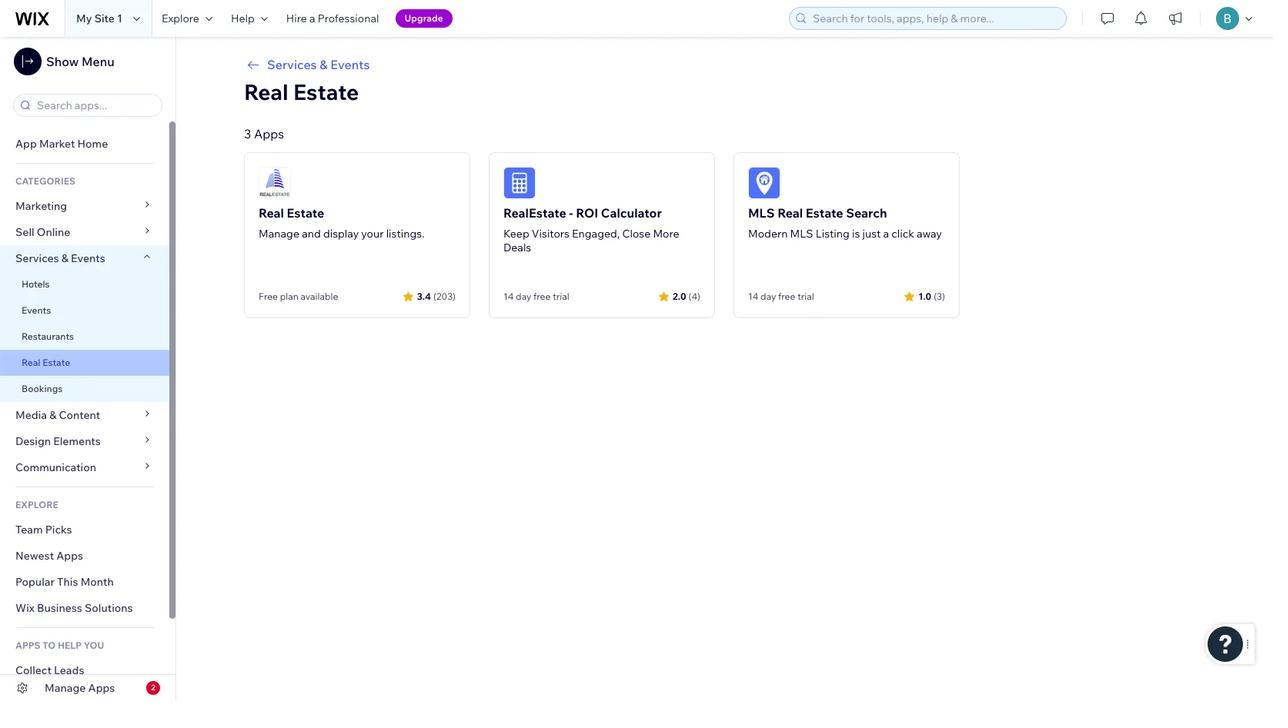 Task type: locate. For each thing, give the bounding box(es) containing it.
events down the sell online link
[[71, 252, 105, 266]]

real estate inside real estate link
[[22, 357, 70, 369]]

1 vertical spatial apps
[[56, 550, 83, 563]]

real down real estate logo
[[259, 206, 284, 221]]

manage down leads on the left bottom of page
[[45, 682, 86, 696]]

hotels link
[[0, 272, 169, 298]]

1 vertical spatial real estate
[[22, 357, 70, 369]]

0 horizontal spatial services & events
[[15, 252, 105, 266]]

categories
[[15, 175, 75, 187]]

14 right (4)
[[748, 291, 759, 303]]

media & content
[[15, 409, 100, 423]]

1 14 day free trial from the left
[[503, 291, 569, 303]]

1 vertical spatial services
[[15, 252, 59, 266]]

real estate link
[[0, 350, 169, 376]]

2 14 day free trial from the left
[[748, 291, 814, 303]]

trial
[[553, 291, 569, 303], [798, 291, 814, 303]]

apps for newest apps
[[56, 550, 83, 563]]

a inside 'link'
[[309, 12, 315, 25]]

mls up modern
[[748, 206, 775, 221]]

manage left and
[[259, 227, 299, 241]]

wix business solutions link
[[0, 596, 169, 622]]

services & events inside sidebar element
[[15, 252, 105, 266]]

hotels
[[22, 279, 50, 290]]

a inside mls real estate search modern mls listing is just a click away
[[883, 227, 889, 241]]

real estate logo image
[[259, 167, 291, 199]]

1 vertical spatial services & events
[[15, 252, 105, 266]]

apps down you
[[88, 682, 115, 696]]

listings.
[[386, 227, 425, 241]]

14 day free trial
[[503, 291, 569, 303], [748, 291, 814, 303]]

1 14 from the left
[[503, 291, 514, 303]]

& down online
[[61, 252, 68, 266]]

0 vertical spatial &
[[320, 57, 328, 72]]

business
[[37, 602, 82, 616]]

1 vertical spatial manage
[[45, 682, 86, 696]]

real up 3 apps
[[244, 79, 288, 105]]

hire a professional link
[[277, 0, 388, 37]]

0 horizontal spatial apps
[[56, 550, 83, 563]]

& right media
[[49, 409, 56, 423]]

1 vertical spatial mls
[[790, 227, 813, 241]]

2 trial from the left
[[798, 291, 814, 303]]

1 horizontal spatial free
[[778, 291, 795, 303]]

0 vertical spatial real estate
[[244, 79, 359, 105]]

events inside events link
[[22, 305, 51, 316]]

to
[[42, 640, 56, 652]]

0 horizontal spatial 14 day free trial
[[503, 291, 569, 303]]

mls
[[748, 206, 775, 221], [790, 227, 813, 241]]

sell online
[[15, 226, 70, 239]]

2 day from the left
[[761, 291, 776, 303]]

your
[[361, 227, 384, 241]]

a
[[309, 12, 315, 25], [883, 227, 889, 241]]

estate inside real estate manage and display your listings.
[[287, 206, 324, 221]]

manage apps
[[45, 682, 115, 696]]

listing
[[816, 227, 850, 241]]

a right hire
[[309, 12, 315, 25]]

Search apps... field
[[32, 95, 157, 116]]

14 day free trial for mls
[[748, 291, 814, 303]]

real estate down restaurants on the top left of the page
[[22, 357, 70, 369]]

services & events link
[[244, 55, 1205, 74], [0, 246, 169, 272]]

1 horizontal spatial day
[[761, 291, 776, 303]]

day down modern
[[761, 291, 776, 303]]

apps up this
[[56, 550, 83, 563]]

content
[[59, 409, 100, 423]]

services down hire
[[267, 57, 317, 72]]

engaged,
[[572, 227, 620, 241]]

1.0 (3)
[[918, 291, 945, 302]]

design
[[15, 435, 51, 449]]

2 vertical spatial events
[[22, 305, 51, 316]]

1 horizontal spatial events
[[71, 252, 105, 266]]

0 vertical spatial apps
[[254, 126, 284, 142]]

app
[[15, 137, 37, 151]]

2 free from the left
[[778, 291, 795, 303]]

0 vertical spatial a
[[309, 12, 315, 25]]

estate up and
[[287, 206, 324, 221]]

2 horizontal spatial events
[[330, 57, 370, 72]]

real
[[244, 79, 288, 105], [259, 206, 284, 221], [778, 206, 803, 221], [22, 357, 40, 369]]

services up hotels
[[15, 252, 59, 266]]

elements
[[53, 435, 101, 449]]

events down hotels
[[22, 305, 51, 316]]

0 horizontal spatial 14
[[503, 291, 514, 303]]

0 vertical spatial events
[[330, 57, 370, 72]]

0 horizontal spatial a
[[309, 12, 315, 25]]

manage inside real estate manage and display your listings.
[[259, 227, 299, 241]]

help button
[[222, 0, 277, 37]]

a right just
[[883, 227, 889, 241]]

estate down restaurants on the top left of the page
[[42, 357, 70, 369]]

newest apps
[[15, 550, 83, 563]]

0 vertical spatial services
[[267, 57, 317, 72]]

estate up listing
[[806, 206, 843, 221]]

services & events
[[267, 57, 370, 72], [15, 252, 105, 266]]

media
[[15, 409, 47, 423]]

1 vertical spatial events
[[71, 252, 105, 266]]

2 horizontal spatial apps
[[254, 126, 284, 142]]

real estate up 3 apps
[[244, 79, 359, 105]]

app market home link
[[0, 131, 169, 157]]

2 14 from the left
[[748, 291, 759, 303]]

(3)
[[934, 291, 945, 302]]

0 vertical spatial services & events link
[[244, 55, 1205, 74]]

realestate - roi calculator logo image
[[503, 167, 536, 199]]

communication link
[[0, 455, 169, 481]]

marketing link
[[0, 193, 169, 219]]

real estate
[[244, 79, 359, 105], [22, 357, 70, 369]]

show
[[46, 54, 79, 69]]

14 day free trial down deals
[[503, 291, 569, 303]]

& for media & content 'link'
[[49, 409, 56, 423]]

1 horizontal spatial services & events
[[267, 57, 370, 72]]

1 horizontal spatial &
[[61, 252, 68, 266]]

1 horizontal spatial trial
[[798, 291, 814, 303]]

1 horizontal spatial services & events link
[[244, 55, 1205, 74]]

0 horizontal spatial trial
[[553, 291, 569, 303]]

close
[[622, 227, 651, 241]]

events down the professional
[[330, 57, 370, 72]]

1 horizontal spatial 14 day free trial
[[748, 291, 814, 303]]

events
[[330, 57, 370, 72], [71, 252, 105, 266], [22, 305, 51, 316]]

1 vertical spatial &
[[61, 252, 68, 266]]

& for leftmost services & events link
[[61, 252, 68, 266]]

1 free from the left
[[533, 291, 551, 303]]

0 vertical spatial services & events
[[267, 57, 370, 72]]

1 horizontal spatial 14
[[748, 291, 759, 303]]

apps right 3
[[254, 126, 284, 142]]

free for realestate
[[533, 291, 551, 303]]

services inside sidebar element
[[15, 252, 59, 266]]

& down the hire a professional
[[320, 57, 328, 72]]

apps to help you
[[15, 640, 104, 652]]

my
[[76, 12, 92, 25]]

& inside 'link'
[[49, 409, 56, 423]]

2 vertical spatial &
[[49, 409, 56, 423]]

collect
[[15, 664, 51, 678]]

0 vertical spatial manage
[[259, 227, 299, 241]]

0 horizontal spatial real estate
[[22, 357, 70, 369]]

mls left listing
[[790, 227, 813, 241]]

realestate
[[503, 206, 566, 221]]

market
[[39, 137, 75, 151]]

14
[[503, 291, 514, 303], [748, 291, 759, 303]]

services & events down online
[[15, 252, 105, 266]]

0 horizontal spatial mls
[[748, 206, 775, 221]]

manage inside sidebar element
[[45, 682, 86, 696]]

services & events down the hire a professional
[[267, 57, 370, 72]]

1 horizontal spatial a
[[883, 227, 889, 241]]

1 vertical spatial a
[[883, 227, 889, 241]]

1 horizontal spatial services
[[267, 57, 317, 72]]

1 horizontal spatial real estate
[[244, 79, 359, 105]]

2 vertical spatial apps
[[88, 682, 115, 696]]

1 horizontal spatial apps
[[88, 682, 115, 696]]

1 vertical spatial services & events link
[[0, 246, 169, 272]]

team
[[15, 523, 43, 537]]

free plan available
[[259, 291, 338, 303]]

0 horizontal spatial services
[[15, 252, 59, 266]]

collect leads link
[[0, 658, 169, 684]]

1 trial from the left
[[553, 291, 569, 303]]

real up 'bookings'
[[22, 357, 40, 369]]

professional
[[318, 12, 379, 25]]

1 day from the left
[[516, 291, 531, 303]]

1 horizontal spatial manage
[[259, 227, 299, 241]]

day
[[516, 291, 531, 303], [761, 291, 776, 303]]

free
[[533, 291, 551, 303], [778, 291, 795, 303]]

0 horizontal spatial manage
[[45, 682, 86, 696]]

14 down deals
[[503, 291, 514, 303]]

day down deals
[[516, 291, 531, 303]]

0 horizontal spatial free
[[533, 291, 551, 303]]

events link
[[0, 298, 169, 324]]

real inside sidebar element
[[22, 357, 40, 369]]

site
[[94, 12, 115, 25]]

mls real estate search logo image
[[748, 167, 781, 199]]

sell
[[15, 226, 34, 239]]

estate
[[293, 79, 359, 105], [287, 206, 324, 221], [806, 206, 843, 221], [42, 357, 70, 369]]

14 for realestate - roi calculator
[[503, 291, 514, 303]]

1 horizontal spatial mls
[[790, 227, 813, 241]]

0 horizontal spatial &
[[49, 409, 56, 423]]

1.0
[[918, 291, 932, 302]]

free down modern
[[778, 291, 795, 303]]

0 horizontal spatial day
[[516, 291, 531, 303]]

popular
[[15, 576, 55, 590]]

free down 'visitors'
[[533, 291, 551, 303]]

14 day free trial down modern
[[748, 291, 814, 303]]

0 horizontal spatial events
[[22, 305, 51, 316]]

0 horizontal spatial services & events link
[[0, 246, 169, 272]]

real up modern
[[778, 206, 803, 221]]

restaurants
[[22, 331, 74, 343]]



Task type: describe. For each thing, give the bounding box(es) containing it.
explore
[[162, 12, 199, 25]]

2 horizontal spatial &
[[320, 57, 328, 72]]

keep
[[503, 227, 529, 241]]

trial for -
[[553, 291, 569, 303]]

real inside real estate manage and display your listings.
[[259, 206, 284, 221]]

help
[[58, 640, 82, 652]]

team picks
[[15, 523, 72, 537]]

3 apps
[[244, 126, 284, 142]]

display
[[323, 227, 359, 241]]

14 for mls real estate search
[[748, 291, 759, 303]]

sidebar element
[[0, 37, 176, 702]]

search
[[846, 206, 887, 221]]

wix business solutions
[[15, 602, 133, 616]]

3.4
[[417, 291, 431, 302]]

deals
[[503, 241, 531, 255]]

help
[[231, 12, 255, 25]]

apps
[[15, 640, 40, 652]]

leads
[[54, 664, 84, 678]]

picks
[[45, 523, 72, 537]]

bookings
[[22, 383, 63, 395]]

3
[[244, 126, 251, 142]]

month
[[81, 576, 114, 590]]

solutions
[[85, 602, 133, 616]]

my site 1
[[76, 12, 122, 25]]

-
[[569, 206, 573, 221]]

real estate manage and display your listings.
[[259, 206, 425, 241]]

communication
[[15, 461, 99, 475]]

estate inside mls real estate search modern mls listing is just a click away
[[806, 206, 843, 221]]

newest
[[15, 550, 54, 563]]

roi
[[576, 206, 598, 221]]

trial for real
[[798, 291, 814, 303]]

show menu
[[46, 54, 114, 69]]

just
[[862, 227, 881, 241]]

show menu button
[[14, 48, 114, 75]]

14 day free trial for realestate
[[503, 291, 569, 303]]

collect leads
[[15, 664, 84, 678]]

hire a professional
[[286, 12, 379, 25]]

Search for tools, apps, help & more... field
[[808, 8, 1061, 29]]

calculator
[[601, 206, 662, 221]]

design elements link
[[0, 429, 169, 455]]

estate down hire a professional 'link'
[[293, 79, 359, 105]]

apps for 3 apps
[[254, 126, 284, 142]]

wix
[[15, 602, 35, 616]]

2.0 (4)
[[673, 291, 700, 302]]

bookings link
[[0, 376, 169, 403]]

online
[[37, 226, 70, 239]]

modern
[[748, 227, 788, 241]]

popular this month
[[15, 576, 114, 590]]

app market home
[[15, 137, 108, 151]]

more
[[653, 227, 679, 241]]

home
[[77, 137, 108, 151]]

estate inside sidebar element
[[42, 357, 70, 369]]

team picks link
[[0, 517, 169, 543]]

1
[[117, 12, 122, 25]]

popular this month link
[[0, 570, 169, 596]]

2.0
[[673, 291, 686, 302]]

design elements
[[15, 435, 101, 449]]

visitors
[[532, 227, 570, 241]]

this
[[57, 576, 78, 590]]

sell online link
[[0, 219, 169, 246]]

hire
[[286, 12, 307, 25]]

3.4 (203)
[[417, 291, 456, 302]]

2
[[151, 684, 155, 694]]

away
[[917, 227, 942, 241]]

media & content link
[[0, 403, 169, 429]]

menu
[[82, 54, 114, 69]]

free
[[259, 291, 278, 303]]

is
[[852, 227, 860, 241]]

real inside mls real estate search modern mls listing is just a click away
[[778, 206, 803, 221]]

realestate - roi calculator keep visitors engaged, close more deals
[[503, 206, 679, 255]]

you
[[84, 640, 104, 652]]

click
[[892, 227, 914, 241]]

plan
[[280, 291, 298, 303]]

newest apps link
[[0, 543, 169, 570]]

day for mls
[[761, 291, 776, 303]]

free for mls
[[778, 291, 795, 303]]

explore
[[15, 500, 58, 511]]

day for realestate
[[516, 291, 531, 303]]

(4)
[[689, 291, 700, 302]]

restaurants link
[[0, 324, 169, 350]]

apps for manage apps
[[88, 682, 115, 696]]

0 vertical spatial mls
[[748, 206, 775, 221]]

upgrade button
[[395, 9, 452, 28]]

upgrade
[[405, 12, 443, 24]]

(203)
[[433, 291, 456, 302]]



Task type: vqa. For each thing, say whether or not it's contained in the screenshot.


